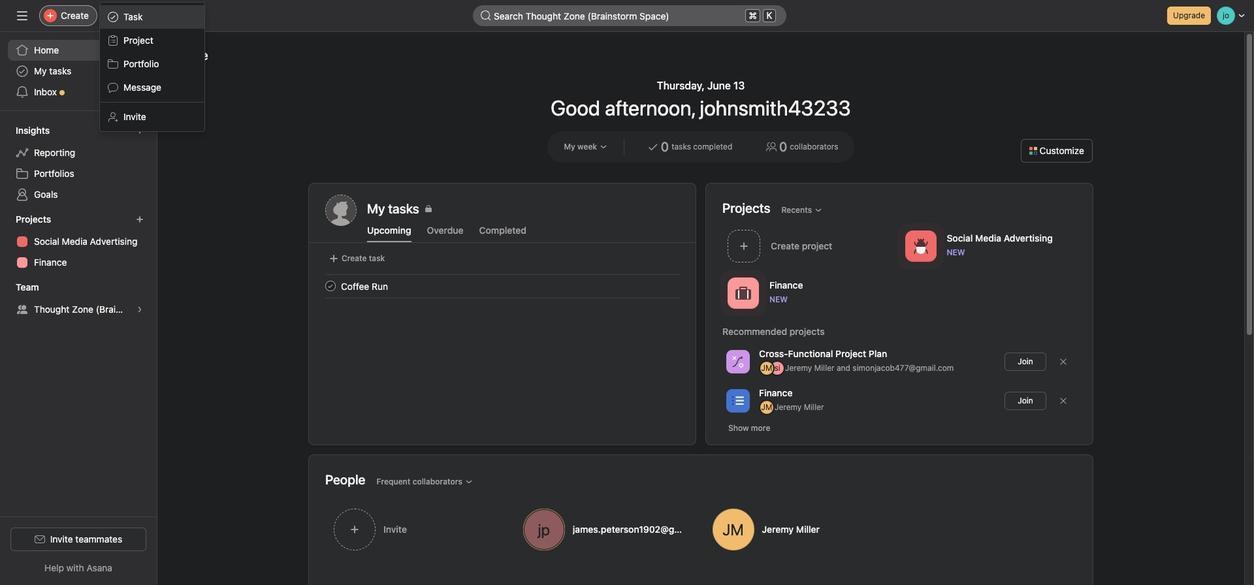 Task type: describe. For each thing, give the bounding box(es) containing it.
projects element
[[0, 208, 157, 276]]

dismiss recommendation image
[[1060, 397, 1068, 405]]

jm image
[[762, 362, 773, 375]]

list image
[[733, 395, 744, 407]]

global element
[[0, 32, 157, 110]]

0 horizontal spatial list item
[[310, 274, 696, 298]]

si image
[[775, 362, 781, 375]]

see details, thought zone (brainstorm space) image
[[136, 306, 144, 314]]



Task type: vqa. For each thing, say whether or not it's contained in the screenshot.
Full
no



Task type: locate. For each thing, give the bounding box(es) containing it.
None field
[[473, 5, 787, 26]]

insights element
[[0, 119, 157, 208]]

new project or portfolio image
[[136, 216, 144, 224]]

0 vertical spatial list item
[[723, 226, 900, 266]]

mark complete image
[[323, 278, 339, 294]]

list item
[[723, 226, 900, 266], [310, 274, 696, 298]]

briefcase image
[[736, 285, 752, 301]]

isinverse image
[[481, 10, 491, 21]]

1 horizontal spatial list item
[[723, 226, 900, 266]]

new insights image
[[136, 127, 144, 135]]

teams element
[[0, 276, 157, 323]]

dismiss recommendation image
[[1060, 358, 1068, 366]]

Mark complete checkbox
[[323, 278, 339, 294]]

menu item
[[100, 5, 205, 29]]

add profile photo image
[[325, 195, 357, 226]]

hide sidebar image
[[17, 10, 27, 21]]

1 vertical spatial list item
[[310, 274, 696, 298]]

jm image
[[762, 401, 773, 414]]

line_and_symbols image
[[733, 356, 744, 368]]

Search tasks, projects, and more text field
[[473, 5, 787, 26]]

bug image
[[913, 238, 929, 254]]



